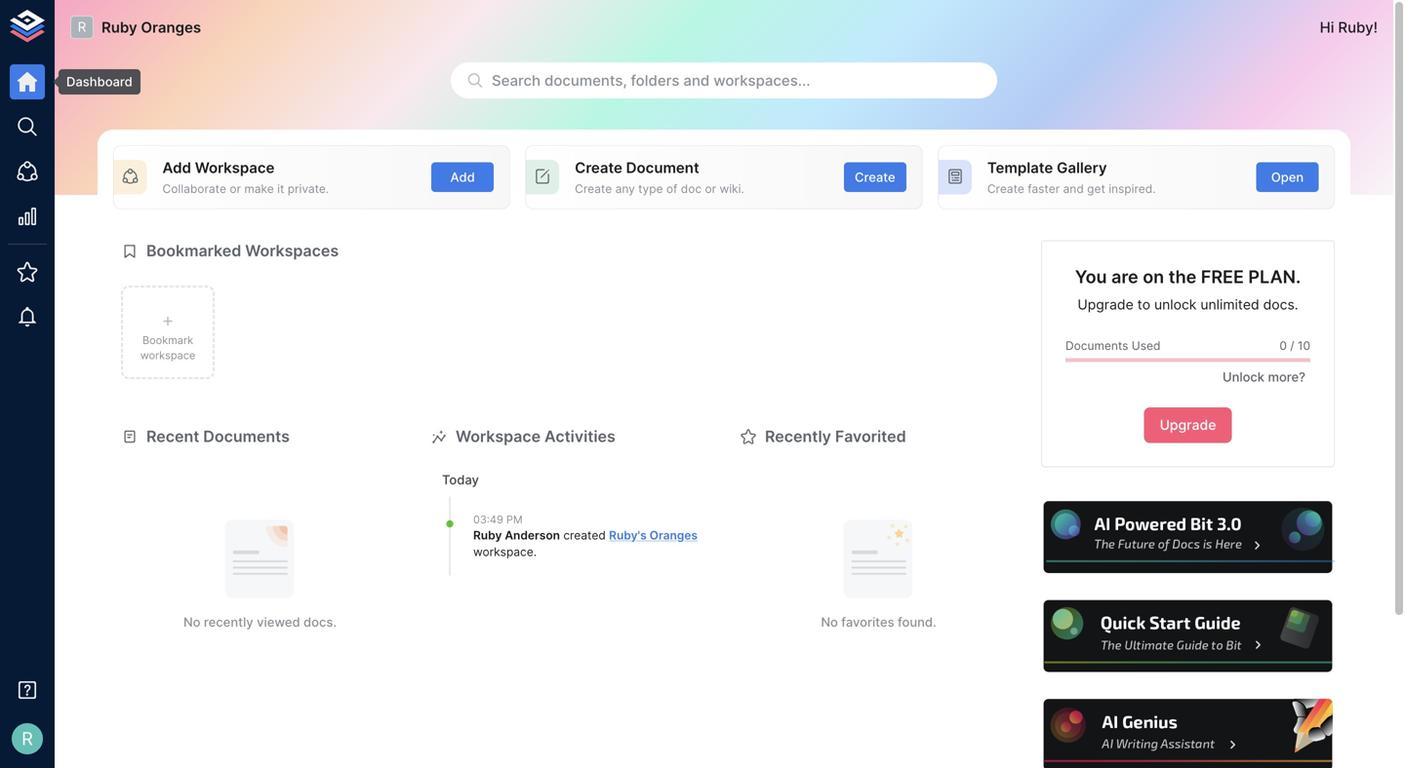 Task type: vqa. For each thing, say whether or not it's contained in the screenshot.
middle help Image
yes



Task type: describe. For each thing, give the bounding box(es) containing it.
upgrade button
[[1144, 408, 1232, 444]]

3 help image from the top
[[1041, 697, 1335, 769]]

viewed
[[257, 615, 300, 630]]

ruby inside 03:49 pm ruby anderson created ruby's oranges workspace .
[[473, 529, 502, 543]]

template gallery create faster and get inspired.
[[987, 159, 1156, 196]]

dashboard tooltip
[[45, 69, 140, 95]]

1 help image from the top
[[1041, 499, 1335, 577]]

oranges inside 03:49 pm ruby anderson created ruby's oranges workspace .
[[650, 529, 698, 543]]

0
[[1280, 339, 1287, 353]]

1 vertical spatial workspace
[[456, 427, 541, 446]]

10
[[1298, 339, 1310, 353]]

get
[[1087, 182, 1105, 196]]

favorites
[[841, 615, 894, 630]]

1 horizontal spatial r
[[78, 19, 86, 35]]

pm
[[506, 514, 523, 527]]

/
[[1290, 339, 1294, 353]]

hi
[[1320, 19, 1334, 36]]

2 horizontal spatial ruby
[[1338, 19, 1373, 36]]

0 horizontal spatial ruby
[[101, 19, 137, 36]]

doc
[[681, 182, 702, 196]]

collaborate
[[162, 182, 226, 196]]

created
[[563, 529, 606, 543]]

0 / 10
[[1280, 339, 1310, 353]]

workspace activities
[[456, 427, 615, 446]]

inspired.
[[1109, 182, 1156, 196]]

documents used
[[1066, 339, 1161, 353]]

activities
[[545, 427, 615, 446]]

0 horizontal spatial documents
[[203, 427, 290, 446]]

2 help image from the top
[[1041, 598, 1335, 676]]

!
[[1373, 19, 1378, 36]]

wiki.
[[720, 182, 744, 196]]

and inside search documents, folders and workspaces... button
[[683, 72, 710, 89]]

workspace inside add workspace collaborate or make it private.
[[195, 159, 275, 177]]

0 vertical spatial documents
[[1066, 339, 1128, 353]]

on
[[1143, 266, 1164, 288]]

create inside template gallery create faster and get inspired.
[[987, 182, 1024, 196]]

gallery
[[1057, 159, 1107, 177]]

found.
[[898, 615, 936, 630]]

bookmark
[[142, 334, 193, 347]]

unlimited
[[1201, 297, 1259, 313]]

or inside add workspace collaborate or make it private.
[[230, 182, 241, 196]]

1 vertical spatial docs.
[[304, 615, 337, 630]]

add for add
[[450, 170, 475, 185]]

anderson
[[505, 529, 560, 543]]

documents,
[[544, 72, 627, 89]]

search documents, folders and workspaces...
[[492, 72, 810, 89]]

open
[[1271, 170, 1304, 185]]

no favorites found.
[[821, 615, 936, 630]]

unlock more?
[[1223, 370, 1306, 385]]

folders
[[631, 72, 680, 89]]

recently
[[765, 427, 831, 446]]

add button
[[431, 162, 494, 192]]

or inside create document create any type of doc or wiki.
[[705, 182, 716, 196]]

ruby oranges
[[101, 19, 201, 36]]

private.
[[288, 182, 329, 196]]



Task type: locate. For each thing, give the bounding box(es) containing it.
and right folders
[[683, 72, 710, 89]]

1 vertical spatial r
[[22, 729, 33, 750]]

03:49
[[473, 514, 503, 527]]

0 vertical spatial workspace
[[140, 349, 195, 362]]

1 horizontal spatial documents
[[1066, 339, 1128, 353]]

03:49 pm ruby anderson created ruby's oranges workspace .
[[473, 514, 698, 559]]

no recently viewed docs.
[[183, 615, 337, 630]]

0 horizontal spatial r
[[22, 729, 33, 750]]

workspace inside bookmark workspace button
[[140, 349, 195, 362]]

workspace
[[195, 159, 275, 177], [456, 427, 541, 446]]

type
[[638, 182, 663, 196]]

1 vertical spatial help image
[[1041, 598, 1335, 676]]

0 horizontal spatial workspace
[[140, 349, 195, 362]]

workspace up 'today'
[[456, 427, 541, 446]]

workspace
[[140, 349, 195, 362], [473, 545, 533, 559]]

0 vertical spatial oranges
[[141, 19, 201, 36]]

1 horizontal spatial ruby
[[473, 529, 502, 543]]

no
[[183, 615, 201, 630], [821, 615, 838, 630]]

upgrade inside you are on the free plan. upgrade to unlock unlimited docs.
[[1078, 297, 1134, 313]]

ruby's
[[609, 529, 647, 543]]

search
[[492, 72, 541, 89]]

upgrade down you
[[1078, 297, 1134, 313]]

1 horizontal spatial no
[[821, 615, 838, 630]]

create document create any type of doc or wiki.
[[575, 159, 744, 196]]

or left make
[[230, 182, 241, 196]]

unlock more? button
[[1212, 362, 1310, 392]]

documents
[[1066, 339, 1128, 353], [203, 427, 290, 446]]

workspace inside 03:49 pm ruby anderson created ruby's oranges workspace .
[[473, 545, 533, 559]]

and down gallery at top right
[[1063, 182, 1084, 196]]

or right doc
[[705, 182, 716, 196]]

1 horizontal spatial workspace
[[456, 427, 541, 446]]

search documents, folders and workspaces... button
[[451, 62, 997, 99]]

template
[[987, 159, 1053, 177]]

1 vertical spatial documents
[[203, 427, 290, 446]]

1 no from the left
[[183, 615, 201, 630]]

workspace down bookmark
[[140, 349, 195, 362]]

of
[[666, 182, 678, 196]]

workspaces...
[[714, 72, 810, 89]]

1 vertical spatial upgrade
[[1160, 417, 1216, 434]]

upgrade down unlock more? button on the right of page
[[1160, 417, 1216, 434]]

today
[[442, 473, 479, 488]]

1 horizontal spatial and
[[1063, 182, 1084, 196]]

plan.
[[1248, 266, 1301, 288]]

open button
[[1256, 162, 1319, 192]]

bookmark workspace
[[140, 334, 195, 362]]

1 horizontal spatial oranges
[[650, 529, 698, 543]]

or
[[230, 182, 241, 196], [705, 182, 716, 196]]

create
[[575, 159, 622, 177], [855, 170, 895, 185], [575, 182, 612, 196], [987, 182, 1024, 196]]

add workspace collaborate or make it private.
[[162, 159, 329, 196]]

ruby down 03:49
[[473, 529, 502, 543]]

make
[[244, 182, 274, 196]]

oranges
[[141, 19, 201, 36], [650, 529, 698, 543]]

document
[[626, 159, 699, 177]]

0 vertical spatial help image
[[1041, 499, 1335, 577]]

0 vertical spatial workspace
[[195, 159, 275, 177]]

workspace up make
[[195, 159, 275, 177]]

any
[[615, 182, 635, 196]]

no for recent
[[183, 615, 201, 630]]

1 horizontal spatial docs.
[[1263, 297, 1298, 313]]

1 or from the left
[[230, 182, 241, 196]]

0 horizontal spatial oranges
[[141, 19, 201, 36]]

create button
[[844, 162, 906, 192]]

1 horizontal spatial upgrade
[[1160, 417, 1216, 434]]

unlock
[[1223, 370, 1265, 385]]

1 vertical spatial oranges
[[650, 529, 698, 543]]

1 horizontal spatial add
[[450, 170, 475, 185]]

progress bar
[[1066, 359, 1310, 362]]

0 horizontal spatial and
[[683, 72, 710, 89]]

create inside button
[[855, 170, 895, 185]]

the
[[1169, 266, 1197, 288]]

0 horizontal spatial no
[[183, 615, 201, 630]]

unlock
[[1154, 297, 1197, 313]]

docs.
[[1263, 297, 1298, 313], [304, 615, 337, 630]]

bookmarked
[[146, 242, 241, 261]]

dashboard
[[66, 74, 133, 89]]

0 horizontal spatial docs.
[[304, 615, 337, 630]]

documents right recent in the bottom of the page
[[203, 427, 290, 446]]

0 horizontal spatial or
[[230, 182, 241, 196]]

and
[[683, 72, 710, 89], [1063, 182, 1084, 196]]

workspaces
[[245, 242, 339, 261]]

free
[[1201, 266, 1244, 288]]

recently
[[204, 615, 253, 630]]

add
[[162, 159, 191, 177], [450, 170, 475, 185]]

0 horizontal spatial add
[[162, 159, 191, 177]]

help image
[[1041, 499, 1335, 577], [1041, 598, 1335, 676], [1041, 697, 1335, 769]]

recent
[[146, 427, 199, 446]]

2 or from the left
[[705, 182, 716, 196]]

2 vertical spatial help image
[[1041, 697, 1335, 769]]

1 vertical spatial workspace
[[473, 545, 533, 559]]

no for recently
[[821, 615, 838, 630]]

1 horizontal spatial workspace
[[473, 545, 533, 559]]

r
[[78, 19, 86, 35], [22, 729, 33, 750]]

to
[[1137, 297, 1150, 313]]

1 vertical spatial and
[[1063, 182, 1084, 196]]

used
[[1132, 339, 1161, 353]]

0 horizontal spatial workspace
[[195, 159, 275, 177]]

0 horizontal spatial upgrade
[[1078, 297, 1134, 313]]

add for add workspace collaborate or make it private.
[[162, 159, 191, 177]]

more?
[[1268, 370, 1306, 385]]

0 vertical spatial r
[[78, 19, 86, 35]]

ruby right hi
[[1338, 19, 1373, 36]]

docs. down plan.
[[1263, 297, 1298, 313]]

ruby
[[101, 19, 137, 36], [1338, 19, 1373, 36], [473, 529, 502, 543]]

.
[[533, 545, 537, 559]]

and inside template gallery create faster and get inspired.
[[1063, 182, 1084, 196]]

workspace down anderson at the left bottom of page
[[473, 545, 533, 559]]

upgrade
[[1078, 297, 1134, 313], [1160, 417, 1216, 434]]

1 horizontal spatial or
[[705, 182, 716, 196]]

you
[[1075, 266, 1107, 288]]

2 no from the left
[[821, 615, 838, 630]]

no left favorites
[[821, 615, 838, 630]]

0 vertical spatial upgrade
[[1078, 297, 1134, 313]]

docs. right viewed
[[304, 615, 337, 630]]

r inside button
[[22, 729, 33, 750]]

it
[[277, 182, 284, 196]]

add inside button
[[450, 170, 475, 185]]

bookmarked workspaces
[[146, 242, 339, 261]]

favorited
[[835, 427, 906, 446]]

hi ruby !
[[1320, 19, 1378, 36]]

faster
[[1028, 182, 1060, 196]]

0 vertical spatial and
[[683, 72, 710, 89]]

are
[[1111, 266, 1138, 288]]

add inside add workspace collaborate or make it private.
[[162, 159, 191, 177]]

recently favorited
[[765, 427, 906, 446]]

docs. inside you are on the free plan. upgrade to unlock unlimited docs.
[[1263, 297, 1298, 313]]

documents left used
[[1066, 339, 1128, 353]]

upgrade inside button
[[1160, 417, 1216, 434]]

you are on the free plan. upgrade to unlock unlimited docs.
[[1075, 266, 1301, 313]]

bookmark workspace button
[[121, 286, 215, 380]]

ruby's oranges link
[[609, 529, 698, 543]]

0 vertical spatial docs.
[[1263, 297, 1298, 313]]

no left recently
[[183, 615, 201, 630]]

ruby up dashboard
[[101, 19, 137, 36]]

r button
[[6, 718, 49, 761]]

recent documents
[[146, 427, 290, 446]]



